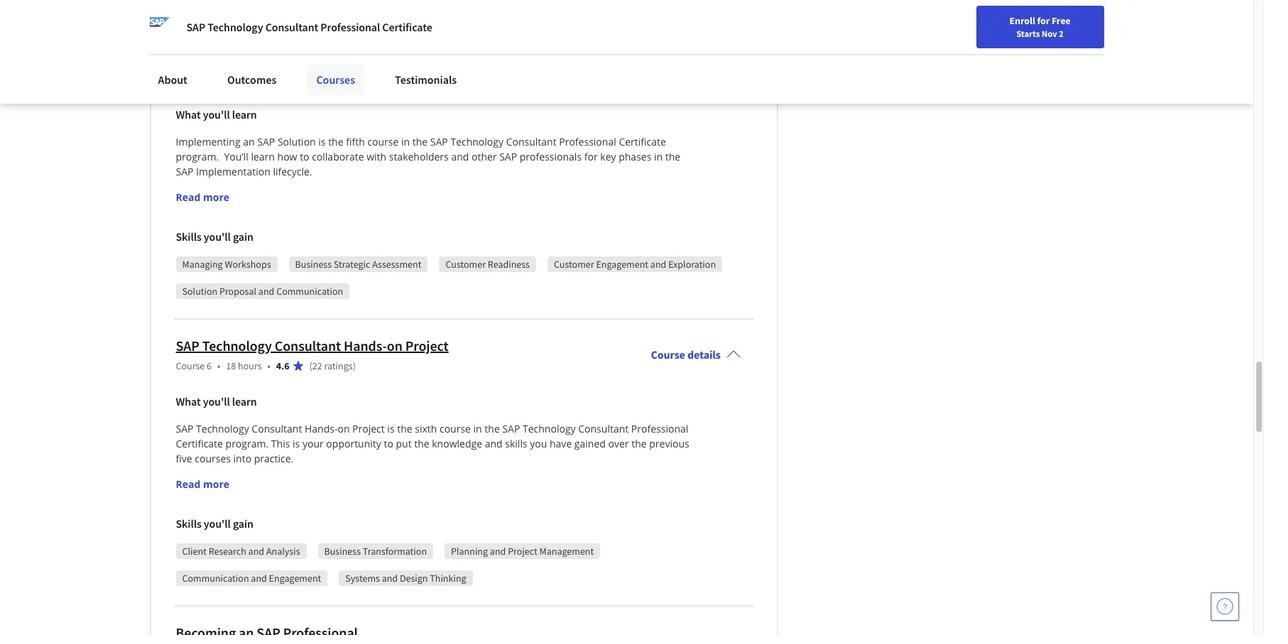 Task type: vqa. For each thing, say whether or not it's contained in the screenshot.
phases
yes



Task type: locate. For each thing, give the bounding box(es) containing it.
ratings right 22
[[324, 359, 353, 372]]

1 vertical spatial hands-
[[305, 422, 338, 436]]

0 vertical spatial implementing
[[176, 50, 261, 67]]

0 vertical spatial professional
[[321, 20, 380, 34]]

2 vertical spatial in
[[474, 422, 482, 436]]

the
[[328, 135, 344, 148], [413, 135, 428, 148], [666, 150, 681, 163], [397, 422, 413, 436], [485, 422, 500, 436], [414, 437, 430, 450], [632, 437, 647, 450]]

course up 'knowledge'
[[440, 422, 471, 436]]

in inside sap technology consultant hands-on project is the sixth course in the sap technology consultant professional certificate program. this is your opportunity to put the knowledge and skills you have gained over the previous five courses into practice.
[[474, 422, 482, 436]]

course
[[368, 135, 399, 148], [440, 422, 471, 436]]

1 read from the top
[[176, 190, 201, 204]]

project
[[406, 337, 449, 355], [353, 422, 385, 436], [508, 545, 538, 558]]

0 vertical spatial read more button
[[176, 190, 230, 205]]

an inside implementing an sap solution is the fifth course in the sap technology consultant professional certificate program.  you'll learn how to collaborate with stakeholders and other sap professionals for key phases in the sap implementation lifecycle.
[[243, 135, 255, 148]]

2 ( from the top
[[309, 359, 312, 372]]

read more button
[[176, 190, 230, 205], [176, 477, 230, 492]]

and left analysis
[[248, 545, 264, 558]]

business
[[295, 258, 332, 271], [324, 545, 361, 558]]

solution down managing
[[182, 285, 218, 298]]

read down five
[[176, 477, 201, 491]]

4.8
[[276, 72, 290, 85]]

you'll up research
[[204, 517, 231, 531]]

the right phases
[[666, 150, 681, 163]]

• left 4.6
[[268, 359, 271, 372]]

professionals
[[520, 150, 582, 163]]

2 what from the top
[[176, 394, 201, 409]]

2 vertical spatial learn
[[232, 394, 257, 409]]

course left 5
[[176, 72, 205, 85]]

communication and engagement
[[182, 572, 321, 585]]

1 gain from the top
[[233, 229, 254, 244]]

( left the "courses"
[[309, 72, 312, 85]]

about
[[158, 72, 188, 87]]

implementing up 5
[[176, 50, 261, 67]]

1 horizontal spatial to
[[384, 437, 394, 450]]

course left "details"
[[651, 347, 686, 362]]

1 implementing from the top
[[176, 50, 261, 67]]

18
[[226, 359, 236, 372]]

1 horizontal spatial hands-
[[344, 337, 387, 355]]

2 skills you'll gain from the top
[[176, 517, 254, 531]]

0 vertical spatial communication
[[276, 285, 343, 298]]

technology up courses
[[196, 422, 249, 436]]

0 horizontal spatial is
[[293, 437, 300, 450]]

1 vertical spatial )
[[353, 359, 356, 372]]

to left put on the bottom left of page
[[384, 437, 394, 450]]

learn left how
[[251, 150, 275, 163]]

what you'll learn
[[176, 107, 257, 121], [176, 394, 257, 409]]

0 vertical spatial ratings
[[324, 72, 353, 85]]

technology up other
[[451, 135, 504, 148]]

1 vertical spatial certificate
[[619, 135, 666, 148]]

1 vertical spatial read more
[[176, 477, 230, 491]]

1 what from the top
[[176, 107, 201, 121]]

course inside sap technology consultant hands-on project is the sixth course in the sap technology consultant professional certificate program. this is your opportunity to put the knowledge and skills you have gained over the previous five courses into practice.
[[440, 422, 471, 436]]

and left skills on the left of page
[[485, 437, 503, 450]]

2 horizontal spatial certificate
[[619, 135, 666, 148]]

about link
[[150, 64, 196, 95]]

sap up course 6 • 18 hours •
[[176, 337, 200, 355]]

1 horizontal spatial communication
[[276, 285, 343, 298]]

implementing inside implementing an sap solution is the fifth course in the sap technology consultant professional certificate program.  you'll learn how to collaborate with stakeholders and other sap professionals for key phases in the sap implementation lifecycle.
[[176, 135, 241, 148]]

in up stakeholders
[[401, 135, 410, 148]]

technology up you
[[523, 422, 576, 436]]

5
[[207, 72, 212, 85]]

1 vertical spatial an
[[243, 135, 255, 148]]

read more
[[176, 190, 230, 204], [176, 477, 230, 491]]

0 vertical spatial program.
[[176, 150, 219, 163]]

1 horizontal spatial customer
[[554, 258, 594, 271]]

what down course 6 • 18 hours •
[[176, 394, 201, 409]]

on for sap technology consultant hands-on project is the sixth course in the sap technology consultant professional certificate program. this is your opportunity to put the knowledge and skills you have gained over the previous five courses into practice.
[[338, 422, 350, 436]]

more for sap
[[203, 477, 230, 491]]

sap up skills on the left of page
[[503, 422, 520, 436]]

on inside sap technology consultant hands-on project is the sixth course in the sap technology consultant professional certificate program. this is your opportunity to put the knowledge and skills you have gained over the previous five courses into practice.
[[338, 422, 350, 436]]

0 horizontal spatial on
[[338, 422, 350, 436]]

lifecycle.
[[273, 165, 312, 178]]

1 what you'll learn from the top
[[176, 107, 257, 121]]

what for implementing
[[176, 107, 201, 121]]

testimonials link
[[387, 64, 466, 95]]

2 horizontal spatial is
[[388, 422, 395, 436]]

0 vertical spatial gain
[[233, 229, 254, 244]]

0 vertical spatial read
[[176, 190, 201, 204]]

1 ( from the top
[[309, 72, 312, 85]]

hands-
[[344, 337, 387, 355], [305, 422, 338, 436]]

the up collaborate
[[328, 135, 344, 148]]

0 vertical spatial for
[[1038, 14, 1050, 27]]

enroll
[[1010, 14, 1036, 27]]

1 vertical spatial read
[[176, 477, 201, 491]]

read for implementing
[[176, 190, 201, 204]]

0 horizontal spatial professional
[[321, 20, 380, 34]]

solution inside implementing an sap solution is the fifth course in the sap technology consultant professional certificate program.  you'll learn how to collaborate with stakeholders and other sap professionals for key phases in the sap implementation lifecycle.
[[278, 135, 316, 148]]

for
[[1038, 14, 1050, 27], [585, 150, 598, 163]]

1 vertical spatial skills you'll gain
[[176, 517, 254, 531]]

in up 'knowledge'
[[474, 422, 482, 436]]

• for 6
[[217, 359, 221, 372]]

(
[[309, 72, 312, 85], [309, 359, 312, 372]]

an up you'll
[[243, 135, 255, 148]]

2 skills from the top
[[176, 517, 202, 531]]

None search field
[[203, 9, 544, 37]]

courses link
[[308, 64, 364, 95]]

certificate up phases
[[619, 135, 666, 148]]

skills you'll gain up research
[[176, 517, 254, 531]]

fifth
[[346, 135, 365, 148]]

and left design
[[382, 572, 398, 585]]

2 gain from the top
[[233, 517, 254, 531]]

2
[[1060, 28, 1064, 39]]

1 horizontal spatial on
[[387, 337, 403, 355]]

( down sap technology consultant hands-on project link
[[309, 359, 312, 372]]

customer
[[446, 258, 486, 271], [554, 258, 594, 271]]

0 vertical spatial more
[[203, 190, 230, 204]]

the down sixth
[[414, 437, 430, 450]]

communication down research
[[182, 572, 249, 585]]

( 22 ratings )
[[309, 359, 356, 372]]

read for sap
[[176, 477, 201, 491]]

and left other
[[451, 150, 469, 163]]

learn down outcomes
[[232, 107, 257, 121]]

on
[[387, 337, 403, 355], [338, 422, 350, 436]]

• right 6
[[217, 359, 221, 372]]

1 vertical spatial gain
[[233, 517, 254, 531]]

you'll down course 6 • 18 hours •
[[203, 394, 230, 409]]

course inside dropdown button
[[651, 347, 686, 362]]

0 vertical spatial is
[[319, 135, 326, 148]]

business up systems
[[324, 545, 361, 558]]

assessment
[[372, 258, 422, 271]]

0 vertical spatial business
[[295, 258, 332, 271]]

skills up client
[[176, 517, 202, 531]]

program. inside sap technology consultant hands-on project is the sixth course in the sap technology consultant professional certificate program. this is your opportunity to put the knowledge and skills you have gained over the previous five courses into practice.
[[226, 437, 269, 450]]

you'll for sap
[[203, 394, 230, 409]]

to
[[300, 150, 309, 163], [384, 437, 394, 450]]

0 horizontal spatial course
[[368, 135, 399, 148]]

1 vertical spatial project
[[353, 422, 385, 436]]

read more button down courses
[[176, 477, 230, 492]]

more down courses
[[203, 477, 230, 491]]

implementing up you'll
[[176, 135, 241, 148]]

an for implementing an sap solution is the fifth course in the sap technology consultant professional certificate program.  you'll learn how to collaborate with stakeholders and other sap professionals for key phases in the sap implementation lifecycle.
[[243, 135, 255, 148]]

business left strategic
[[295, 258, 332, 271]]

for left the key
[[585, 150, 598, 163]]

testimonials
[[395, 72, 457, 87]]

learn for an
[[232, 107, 257, 121]]

0 horizontal spatial in
[[401, 135, 410, 148]]

put
[[396, 437, 412, 450]]

hands- inside sap technology consultant hands-on project is the sixth course in the sap technology consultant professional certificate program. this is your opportunity to put the knowledge and skills you have gained over the previous five courses into practice.
[[305, 422, 338, 436]]

what
[[176, 107, 201, 121], [176, 394, 201, 409]]

an up the 4.8
[[264, 50, 279, 67]]

consultant up 22
[[275, 337, 341, 355]]

previous
[[650, 437, 690, 450]]

solution for implementing an sap solution
[[309, 50, 360, 67]]

customer engagement and exploration
[[554, 258, 716, 271]]

skills for implementing
[[176, 229, 202, 244]]

2 vertical spatial project
[[508, 545, 538, 558]]

what for sap
[[176, 394, 201, 409]]

1 vertical spatial professional
[[559, 135, 617, 148]]

1 vertical spatial program.
[[226, 437, 269, 450]]

sap
[[187, 20, 205, 34], [282, 50, 306, 67], [257, 135, 275, 148], [430, 135, 448, 148], [500, 150, 517, 163], [176, 165, 194, 178], [176, 337, 200, 355], [176, 422, 194, 436], [503, 422, 520, 436]]

1 vertical spatial what
[[176, 394, 201, 409]]

professional
[[321, 20, 380, 34], [559, 135, 617, 148], [632, 422, 689, 436]]

1 horizontal spatial course
[[440, 422, 471, 436]]

0 horizontal spatial engagement
[[269, 572, 321, 585]]

read down implementation
[[176, 190, 201, 204]]

0 vertical spatial project
[[406, 337, 449, 355]]

2 implementing from the top
[[176, 135, 241, 148]]

customer right readiness
[[554, 258, 594, 271]]

1 vertical spatial more
[[203, 477, 230, 491]]

0 vertical spatial what you'll learn
[[176, 107, 257, 121]]

2 horizontal spatial project
[[508, 545, 538, 558]]

skills you'll gain up managing workshops
[[176, 229, 254, 244]]

course
[[176, 72, 205, 85], [651, 347, 686, 362], [176, 359, 205, 372]]

sap up five
[[176, 422, 194, 436]]

0 horizontal spatial customer
[[446, 258, 486, 271]]

for inside enroll for free starts nov 2
[[1038, 14, 1050, 27]]

read more button down implementation
[[176, 190, 230, 205]]

1 read more button from the top
[[176, 190, 230, 205]]

0 vertical spatial solution
[[309, 50, 360, 67]]

technology up implementing an sap solution
[[208, 20, 263, 34]]

1 horizontal spatial program.
[[226, 437, 269, 450]]

certificate inside implementing an sap solution is the fifth course in the sap technology consultant professional certificate program.  you'll learn how to collaborate with stakeholders and other sap professionals for key phases in the sap implementation lifecycle.
[[619, 135, 666, 148]]

gain
[[233, 229, 254, 244], [233, 517, 254, 531]]

0 vertical spatial hands-
[[344, 337, 387, 355]]

1 vertical spatial skills
[[176, 517, 202, 531]]

0 vertical spatial on
[[387, 337, 403, 355]]

1 vertical spatial to
[[384, 437, 394, 450]]

0 horizontal spatial for
[[585, 150, 598, 163]]

hours
[[238, 72, 262, 85], [238, 359, 262, 372]]

0 vertical spatial hours
[[238, 72, 262, 85]]

1 hours from the top
[[238, 72, 262, 85]]

0 vertical spatial course
[[368, 135, 399, 148]]

) right 22
[[353, 359, 356, 372]]

1 vertical spatial communication
[[182, 572, 249, 585]]

hours right 14
[[238, 72, 262, 85]]

professional up the key
[[559, 135, 617, 148]]

0 vertical spatial (
[[309, 72, 312, 85]]

0 horizontal spatial program.
[[176, 150, 219, 163]]

2 horizontal spatial professional
[[632, 422, 689, 436]]

gain up workshops
[[233, 229, 254, 244]]

1 vertical spatial is
[[388, 422, 395, 436]]

1 vertical spatial what you'll learn
[[176, 394, 257, 409]]

is inside implementing an sap solution is the fifth course in the sap technology consultant professional certificate program.  you'll learn how to collaborate with stakeholders and other sap professionals for key phases in the sap implementation lifecycle.
[[319, 135, 326, 148]]

1 ratings from the top
[[324, 72, 353, 85]]

1 horizontal spatial is
[[319, 135, 326, 148]]

1 horizontal spatial for
[[1038, 14, 1050, 27]]

starts
[[1017, 28, 1040, 39]]

strategic
[[334, 258, 370, 271]]

for up nov
[[1038, 14, 1050, 27]]

1 more from the top
[[203, 190, 230, 204]]

collaborate
[[312, 150, 364, 163]]

certificate inside sap technology consultant hands-on project is the sixth course in the sap technology consultant professional certificate program. this is your opportunity to put the knowledge and skills you have gained over the previous five courses into practice.
[[176, 437, 223, 450]]

course for course 5
[[176, 72, 205, 85]]

analysis
[[266, 545, 300, 558]]

is left sixth
[[388, 422, 395, 436]]

1 vertical spatial hours
[[238, 359, 262, 372]]

implementing
[[176, 50, 261, 67], [176, 135, 241, 148]]

1 vertical spatial ratings
[[324, 359, 353, 372]]

and right proposal
[[259, 285, 275, 298]]

0 vertical spatial )
[[353, 72, 356, 85]]

sap technology consultant hands-on project is the sixth course in the sap technology consultant professional certificate program. this is your opportunity to put the knowledge and skills you have gained over the previous five courses into practice.
[[176, 422, 692, 465]]

what you'll learn down course 6 • 18 hours •
[[176, 394, 257, 409]]

)
[[353, 72, 356, 85], [353, 359, 356, 372]]

1 vertical spatial read more button
[[176, 477, 230, 492]]

1 horizontal spatial certificate
[[383, 20, 432, 34]]

0 vertical spatial an
[[264, 50, 279, 67]]

hands- up your
[[305, 422, 338, 436]]

read more button for implementing
[[176, 190, 230, 205]]

2 read more from the top
[[176, 477, 230, 491]]

0 vertical spatial read more
[[176, 190, 230, 204]]

an for implementing an sap solution
[[264, 50, 279, 67]]

skills you'll gain
[[176, 229, 254, 244], [176, 517, 254, 531]]

( 32 ratings )
[[309, 72, 356, 85]]

certificate up testimonials
[[383, 20, 432, 34]]

english button
[[956, 0, 1042, 46]]

project inside sap technology consultant hands-on project is the sixth course in the sap technology consultant professional certificate program. this is your opportunity to put the knowledge and skills you have gained over the previous five courses into practice.
[[353, 422, 385, 436]]

technology up 18
[[202, 337, 272, 355]]

22
[[312, 359, 322, 372]]

you'll for implementing
[[203, 107, 230, 121]]

for inside implementing an sap solution is the fifth course in the sap technology consultant professional certificate program.  you'll learn how to collaborate with stakeholders and other sap professionals for key phases in the sap implementation lifecycle.
[[585, 150, 598, 163]]

•
[[268, 72, 271, 85], [217, 359, 221, 372], [268, 359, 271, 372]]

0 vertical spatial to
[[300, 150, 309, 163]]

an
[[264, 50, 279, 67], [243, 135, 255, 148]]

read more down courses
[[176, 477, 230, 491]]

2 read more button from the top
[[176, 477, 230, 492]]

gain for technology
[[233, 517, 254, 531]]

1 vertical spatial implementing
[[176, 135, 241, 148]]

1 customer from the left
[[446, 258, 486, 271]]

you'll up managing workshops
[[204, 229, 231, 244]]

2 vertical spatial professional
[[632, 422, 689, 436]]

6
[[207, 359, 212, 372]]

1 vertical spatial for
[[585, 150, 598, 163]]

1 vertical spatial solution
[[278, 135, 316, 148]]

2 customer from the left
[[554, 258, 594, 271]]

read
[[176, 190, 201, 204], [176, 477, 201, 491]]

consultant inside implementing an sap solution is the fifth course in the sap technology consultant professional certificate program.  you'll learn how to collaborate with stakeholders and other sap professionals for key phases in the sap implementation lifecycle.
[[506, 135, 557, 148]]

1 ) from the top
[[353, 72, 356, 85]]

you'll for client
[[204, 517, 231, 531]]

more
[[203, 190, 230, 204], [203, 477, 230, 491]]

• left the 4.8
[[268, 72, 271, 85]]

2 what you'll learn from the top
[[176, 394, 257, 409]]

2 vertical spatial is
[[293, 437, 300, 450]]

the right sixth
[[485, 422, 500, 436]]

and right planning on the bottom left of the page
[[490, 545, 506, 558]]

1 skills from the top
[[176, 229, 202, 244]]

professional inside sap technology consultant hands-on project is the sixth course in the sap technology consultant professional certificate program. this is your opportunity to put the knowledge and skills you have gained over the previous five courses into practice.
[[632, 422, 689, 436]]

outcomes
[[227, 72, 277, 87]]

0 horizontal spatial an
[[243, 135, 255, 148]]

ratings right 32
[[324, 72, 353, 85]]

customer left readiness
[[446, 258, 486, 271]]

to right how
[[300, 150, 309, 163]]

1 read more from the top
[[176, 190, 230, 204]]

is up collaborate
[[319, 135, 326, 148]]

course inside implementing an sap solution is the fifth course in the sap technology consultant professional certificate program.  you'll learn how to collaborate with stakeholders and other sap professionals for key phases in the sap implementation lifecycle.
[[368, 135, 399, 148]]

program. up implementation
[[176, 150, 219, 163]]

program. inside implementing an sap solution is the fifth course in the sap technology consultant professional certificate program.  you'll learn how to collaborate with stakeholders and other sap professionals for key phases in the sap implementation lifecycle.
[[176, 150, 219, 163]]

consultant up this
[[252, 422, 302, 436]]

certificate up courses
[[176, 437, 223, 450]]

consultant
[[265, 20, 318, 34], [506, 135, 557, 148], [275, 337, 341, 355], [252, 422, 302, 436], [579, 422, 629, 436]]

solution up the ( 32 ratings )
[[309, 50, 360, 67]]

hands- up ( 22 ratings )
[[344, 337, 387, 355]]

certificate
[[383, 20, 432, 34], [619, 135, 666, 148], [176, 437, 223, 450]]

knowledge
[[432, 437, 483, 450]]

1 vertical spatial course
[[440, 422, 471, 436]]

skills
[[176, 229, 202, 244], [176, 517, 202, 531]]

engagement
[[596, 258, 649, 271], [269, 572, 321, 585]]

1 horizontal spatial an
[[264, 50, 279, 67]]

) right 32
[[353, 72, 356, 85]]

2 read from the top
[[176, 477, 201, 491]]

sap right other
[[500, 150, 517, 163]]

1 horizontal spatial in
[[474, 422, 482, 436]]

program. up into
[[226, 437, 269, 450]]

2 ratings from the top
[[324, 359, 353, 372]]

1 vertical spatial (
[[309, 359, 312, 372]]

communication
[[276, 285, 343, 298], [182, 572, 249, 585]]

0 vertical spatial in
[[401, 135, 410, 148]]

1 skills you'll gain from the top
[[176, 229, 254, 244]]

1 horizontal spatial professional
[[559, 135, 617, 148]]

the right over
[[632, 437, 647, 450]]

the up stakeholders
[[413, 135, 428, 148]]

enroll for free starts nov 2
[[1010, 14, 1071, 39]]

consultant up professionals
[[506, 135, 557, 148]]

0 horizontal spatial certificate
[[176, 437, 223, 450]]

0 vertical spatial what
[[176, 107, 201, 121]]

implementing an sap solution link
[[176, 50, 360, 67]]

sap image
[[150, 17, 169, 37]]

hours right 18
[[238, 359, 262, 372]]

workshops
[[225, 258, 271, 271]]

0 horizontal spatial hands-
[[305, 422, 338, 436]]

0 horizontal spatial project
[[353, 422, 385, 436]]

0 vertical spatial skills you'll gain
[[176, 229, 254, 244]]

professional up previous
[[632, 422, 689, 436]]

learn down 18
[[232, 394, 257, 409]]

0 vertical spatial engagement
[[596, 258, 649, 271]]

consultant up implementing an sap solution
[[265, 20, 318, 34]]

solution up how
[[278, 135, 316, 148]]

2 ) from the top
[[353, 359, 356, 372]]

0 vertical spatial certificate
[[383, 20, 432, 34]]

0 vertical spatial learn
[[232, 107, 257, 121]]

skills up managing
[[176, 229, 202, 244]]

business for solution
[[295, 258, 332, 271]]

read more down implementation
[[176, 190, 230, 204]]

what you'll learn down 5
[[176, 107, 257, 121]]

implementing for implementing an sap solution
[[176, 50, 261, 67]]

1 horizontal spatial project
[[406, 337, 449, 355]]

you'll down 5
[[203, 107, 230, 121]]

0 horizontal spatial to
[[300, 150, 309, 163]]

gain up client research and analysis at the bottom
[[233, 517, 254, 531]]

with
[[367, 150, 387, 163]]

2 horizontal spatial in
[[654, 150, 663, 163]]

professional up the courses link
[[321, 20, 380, 34]]

2 more from the top
[[203, 477, 230, 491]]

2 vertical spatial certificate
[[176, 437, 223, 450]]

engagement left exploration
[[596, 258, 649, 271]]

free
[[1052, 14, 1071, 27]]



Task type: describe. For each thing, give the bounding box(es) containing it.
and inside sap technology consultant hands-on project is the sixth course in the sap technology consultant professional certificate program. this is your opportunity to put the knowledge and skills you have gained over the previous five courses into practice.
[[485, 437, 503, 450]]

business for hands-
[[324, 545, 361, 558]]

ratings for 22 ratings
[[324, 359, 353, 372]]

this
[[271, 437, 290, 450]]

course left 6
[[176, 359, 205, 372]]

you
[[530, 437, 547, 450]]

practice.
[[254, 452, 294, 465]]

opportunity
[[326, 437, 381, 450]]

customer for customer engagement and exploration
[[554, 258, 594, 271]]

professional inside implementing an sap solution is the fifth course in the sap technology consultant professional certificate program.  you'll learn how to collaborate with stakeholders and other sap professionals for key phases in the sap implementation lifecycle.
[[559, 135, 617, 148]]

what you'll learn for sap
[[176, 394, 257, 409]]

consultant up gained
[[579, 422, 629, 436]]

stakeholders
[[389, 150, 449, 163]]

nov
[[1042, 28, 1058, 39]]

proposal
[[220, 285, 257, 298]]

14
[[226, 72, 236, 85]]

ratings for 32 ratings
[[324, 72, 353, 85]]

course 5
[[176, 72, 212, 85]]

sap left implementation
[[176, 165, 194, 178]]

systems
[[346, 572, 380, 585]]

sap technology consultant hands-on project link
[[176, 337, 449, 355]]

solution proposal and communication
[[182, 285, 343, 298]]

technology for sap technology consultant  professional certificate
[[208, 20, 263, 34]]

gained
[[575, 437, 606, 450]]

implementing an sap solution
[[176, 50, 360, 67]]

consultant for sap technology consultant  professional certificate
[[265, 20, 318, 34]]

and down client research and analysis at the bottom
[[251, 572, 267, 585]]

2 hours from the top
[[238, 359, 262, 372]]

other
[[472, 150, 497, 163]]

sap right "sap" icon
[[187, 20, 205, 34]]

readiness
[[488, 258, 530, 271]]

) for 22 ratings
[[353, 359, 356, 372]]

more for implementing
[[203, 190, 230, 204]]

sap technology consultant hands-on project
[[176, 337, 449, 355]]

sixth
[[415, 422, 437, 436]]

( for 22
[[309, 359, 312, 372]]

how
[[278, 150, 297, 163]]

research
[[209, 545, 246, 558]]

technology for sap technology consultant hands-on project
[[202, 337, 272, 355]]

show notifications image
[[1062, 18, 1079, 35]]

gain for an
[[233, 229, 254, 244]]

customer for customer readiness
[[446, 258, 486, 271]]

14 hours •
[[226, 72, 271, 85]]

1 horizontal spatial engagement
[[596, 258, 649, 271]]

phases
[[619, 150, 652, 163]]

learn for technology
[[232, 394, 257, 409]]

( for 32
[[309, 72, 312, 85]]

skills you'll gain for sap
[[176, 517, 254, 531]]

solution for implementing an sap solution is the fifth course in the sap technology consultant professional certificate program.  you'll learn how to collaborate with stakeholders and other sap professionals for key phases in the sap implementation lifecycle.
[[278, 135, 316, 148]]

sap technology consultant  professional certificate
[[187, 20, 432, 34]]

hands- for sap technology consultant hands-on project
[[344, 337, 387, 355]]

outcomes link
[[219, 64, 285, 95]]

details
[[688, 347, 721, 362]]

courses
[[195, 452, 231, 465]]

managing workshops
[[182, 258, 271, 271]]

implementation
[[196, 165, 271, 178]]

business strategic assessment
[[295, 258, 422, 271]]

planning
[[451, 545, 488, 558]]

4.6
[[276, 359, 290, 372]]

1 vertical spatial in
[[654, 150, 663, 163]]

sap up lifecycle.
[[257, 135, 275, 148]]

course for course details
[[651, 347, 686, 362]]

into
[[233, 452, 252, 465]]

project for sap technology consultant hands-on project is the sixth course in the sap technology consultant professional certificate program. this is your opportunity to put the knowledge and skills you have gained over the previous five courses into practice.
[[353, 422, 385, 436]]

systems and design thinking
[[346, 572, 467, 585]]

and left exploration
[[651, 258, 667, 271]]

to inside sap technology consultant hands-on project is the sixth course in the sap technology consultant professional certificate program. this is your opportunity to put the knowledge and skills you have gained over the previous five courses into practice.
[[384, 437, 394, 450]]

transformation
[[363, 545, 427, 558]]

you'll for managing
[[204, 229, 231, 244]]

course details
[[651, 347, 721, 362]]

0 horizontal spatial communication
[[182, 572, 249, 585]]

32
[[312, 72, 322, 85]]

skills for sap
[[176, 517, 202, 531]]

• for hours
[[268, 72, 271, 85]]

the up put on the bottom left of page
[[397, 422, 413, 436]]

managing
[[182, 258, 223, 271]]

read more for implementing
[[176, 190, 230, 204]]

five
[[176, 452, 192, 465]]

customer readiness
[[446, 258, 530, 271]]

you'll
[[224, 150, 249, 163]]

on for sap technology consultant hands-on project
[[387, 337, 403, 355]]

key
[[601, 150, 616, 163]]

your
[[303, 437, 324, 450]]

and inside implementing an sap solution is the fifth course in the sap technology consultant professional certificate program.  you'll learn how to collaborate with stakeholders and other sap professionals for key phases in the sap implementation lifecycle.
[[451, 150, 469, 163]]

course details button
[[640, 328, 752, 382]]

courses
[[316, 72, 355, 87]]

project for sap technology consultant hands-on project
[[406, 337, 449, 355]]

design
[[400, 572, 428, 585]]

implementing for implementing an sap solution is the fifth course in the sap technology consultant professional certificate program.  you'll learn how to collaborate with stakeholders and other sap professionals for key phases in the sap implementation lifecycle.
[[176, 135, 241, 148]]

client
[[182, 545, 207, 558]]

consultant for sap technology consultant hands-on project
[[275, 337, 341, 355]]

sap up the 4.8
[[282, 50, 306, 67]]

what you'll learn for implementing
[[176, 107, 257, 121]]

) for 32 ratings
[[353, 72, 356, 85]]

technology inside implementing an sap solution is the fifth course in the sap technology consultant professional certificate program.  you'll learn how to collaborate with stakeholders and other sap professionals for key phases in the sap implementation lifecycle.
[[451, 135, 504, 148]]

help center image
[[1217, 598, 1234, 615]]

2 vertical spatial solution
[[182, 285, 218, 298]]

technology for sap technology consultant hands-on project is the sixth course in the sap technology consultant professional certificate program. this is your opportunity to put the knowledge and skills you have gained over the previous five courses into practice.
[[196, 422, 249, 436]]

implementing an sap solution is the fifth course in the sap technology consultant professional certificate program.  you'll learn how to collaborate with stakeholders and other sap professionals for key phases in the sap implementation lifecycle.
[[176, 135, 683, 178]]

exploration
[[669, 258, 716, 271]]

sap up stakeholders
[[430, 135, 448, 148]]

thinking
[[430, 572, 467, 585]]

skills you'll gain for implementing
[[176, 229, 254, 244]]

1 vertical spatial engagement
[[269, 572, 321, 585]]

planning and project management
[[451, 545, 594, 558]]

read more for sap
[[176, 477, 230, 491]]

consultant for sap technology consultant hands-on project is the sixth course in the sap technology consultant professional certificate program. this is your opportunity to put the knowledge and skills you have gained over the previous five courses into practice.
[[252, 422, 302, 436]]

over
[[609, 437, 629, 450]]

course 6 • 18 hours •
[[176, 359, 271, 372]]

to inside implementing an sap solution is the fifth course in the sap technology consultant professional certificate program.  you'll learn how to collaborate with stakeholders and other sap professionals for key phases in the sap implementation lifecycle.
[[300, 150, 309, 163]]

management
[[540, 545, 594, 558]]

hands- for sap technology consultant hands-on project is the sixth course in the sap technology consultant professional certificate program. this is your opportunity to put the knowledge and skills you have gained over the previous five courses into practice.
[[305, 422, 338, 436]]

read more button for sap
[[176, 477, 230, 492]]

have
[[550, 437, 572, 450]]

english
[[981, 16, 1016, 30]]

learn inside implementing an sap solution is the fifth course in the sap technology consultant professional certificate program.  you'll learn how to collaborate with stakeholders and other sap professionals for key phases in the sap implementation lifecycle.
[[251, 150, 275, 163]]

skills
[[505, 437, 528, 450]]

client research and analysis
[[182, 545, 300, 558]]

business transformation
[[324, 545, 427, 558]]



